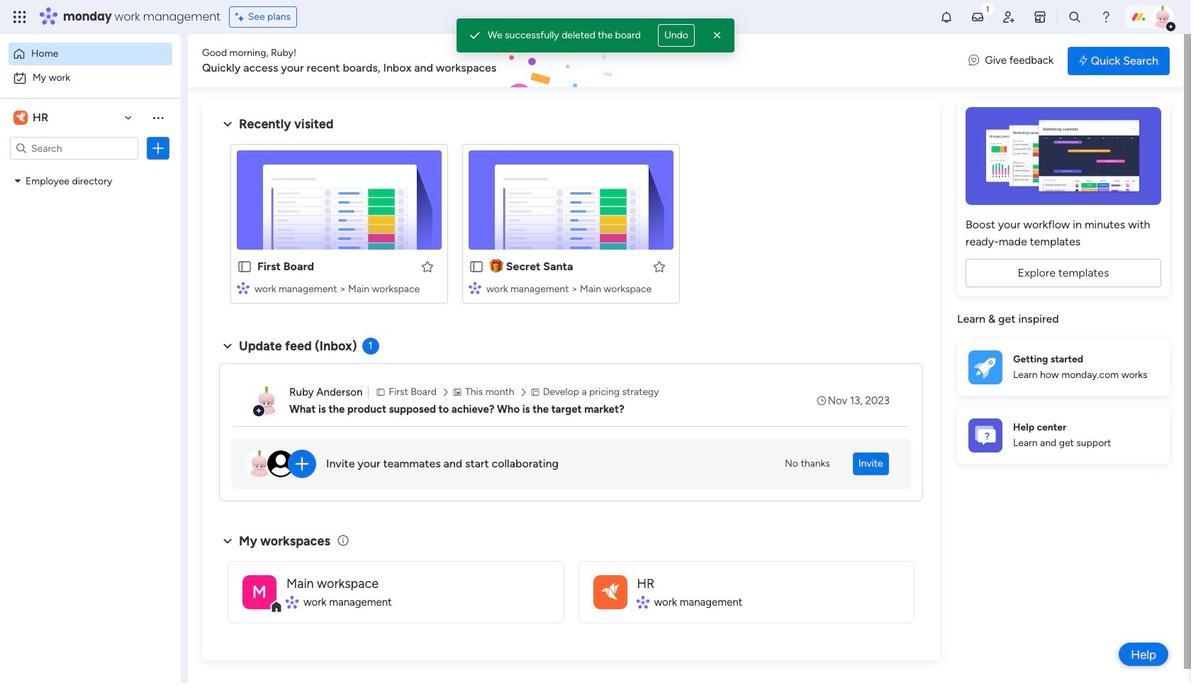 Task type: describe. For each thing, give the bounding box(es) containing it.
monday marketplace image
[[1033, 10, 1048, 24]]

templates image image
[[970, 107, 1158, 205]]

options image
[[151, 141, 165, 155]]

v2 user feedback image
[[969, 53, 980, 69]]

public board image
[[469, 259, 484, 274]]

1 vertical spatial option
[[9, 67, 172, 89]]

ruby anderson image
[[253, 387, 281, 415]]

ruby anderson image
[[1152, 6, 1175, 28]]

workspace options image
[[151, 110, 165, 125]]

close update feed (inbox) image
[[219, 338, 236, 355]]

select product image
[[13, 10, 27, 24]]

quick search results list box
[[219, 133, 923, 321]]

help center element
[[958, 407, 1170, 464]]

close image
[[711, 28, 725, 43]]

see plans image
[[235, 9, 248, 25]]

getting started element
[[958, 339, 1170, 395]]

0 vertical spatial option
[[9, 43, 172, 65]]

close recently visited image
[[219, 116, 236, 133]]

search everything image
[[1068, 10, 1082, 24]]



Task type: locate. For each thing, give the bounding box(es) containing it.
2 vertical spatial option
[[0, 168, 181, 171]]

workspace image
[[13, 110, 28, 126], [16, 110, 26, 126], [243, 575, 277, 609], [593, 575, 627, 609]]

1 horizontal spatial add to favorites image
[[653, 259, 667, 273]]

list box
[[0, 166, 181, 384]]

1 image
[[982, 1, 994, 17]]

add to favorites image for public board image
[[421, 259, 435, 273]]

add to favorites image for public board icon
[[653, 259, 667, 273]]

workspace selection element
[[13, 109, 51, 126]]

invite members image
[[1002, 10, 1016, 24]]

add to favorites image
[[421, 259, 435, 273], [653, 259, 667, 273]]

alert
[[457, 18, 735, 52]]

v2 bolt switch image
[[1080, 53, 1088, 68]]

notifications image
[[940, 10, 954, 24]]

help image
[[1099, 10, 1114, 24]]

caret down image
[[15, 176, 21, 185]]

public board image
[[237, 259, 253, 274]]

1 element
[[362, 338, 379, 355]]

0 horizontal spatial add to favorites image
[[421, 259, 435, 273]]

update feed image
[[971, 10, 985, 24]]

close my workspaces image
[[219, 532, 236, 550]]

option
[[9, 43, 172, 65], [9, 67, 172, 89], [0, 168, 181, 171]]

1 add to favorites image from the left
[[421, 259, 435, 273]]

2 add to favorites image from the left
[[653, 259, 667, 273]]

Search in workspace field
[[30, 140, 118, 156]]

workspace image
[[602, 579, 619, 605]]



Task type: vqa. For each thing, say whether or not it's contained in the screenshot.
Seniority to the middle
no



